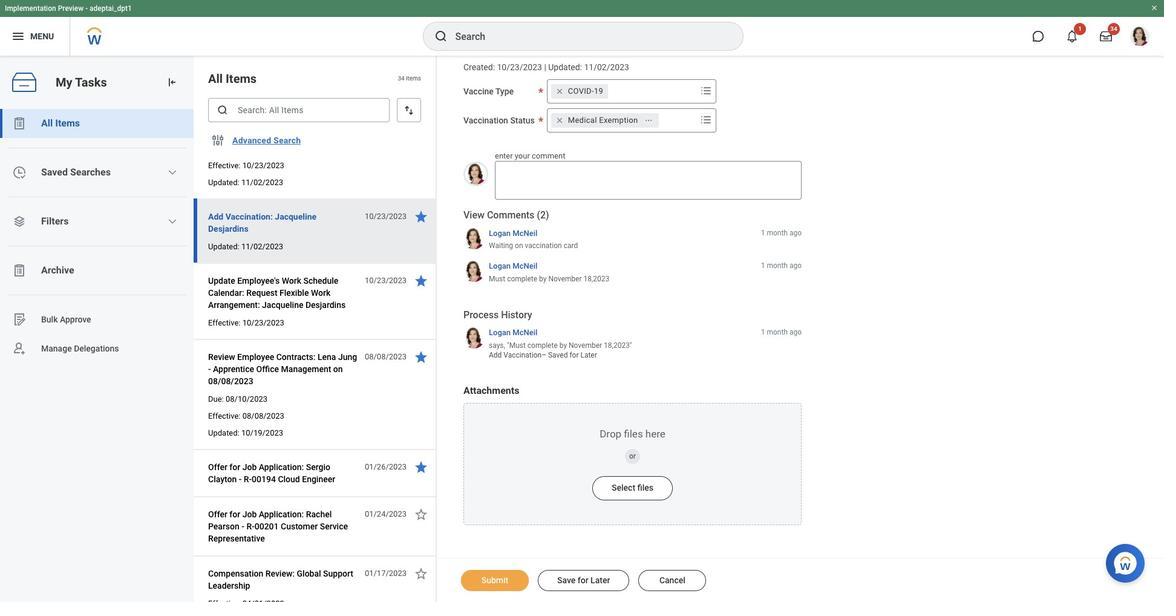 Task type: locate. For each thing, give the bounding box(es) containing it.
1 vertical spatial effective: 10/23/2023
[[208, 318, 284, 328]]

effective:
[[208, 161, 241, 170], [208, 318, 241, 328], [208, 412, 241, 421]]

1 vertical spatial r-
[[247, 522, 255, 532]]

transformation import image
[[166, 76, 178, 88]]

november
[[549, 275, 582, 283], [569, 341, 603, 350]]

for for offer for job application: sergio clayton ‎- r-00194 cloud engineer
[[230, 463, 241, 472]]

advanced search
[[233, 136, 301, 145]]

filters button
[[0, 207, 194, 236]]

logan mcneil button up waiting in the top left of the page
[[489, 228, 538, 239]]

attachments region
[[464, 385, 802, 525]]

34 left items
[[398, 75, 405, 82]]

34 for 34
[[1111, 25, 1118, 32]]

all
[[208, 71, 223, 86], [41, 117, 53, 129]]

1 vertical spatial job
[[243, 510, 257, 519]]

0 vertical spatial mcneil
[[513, 229, 538, 238]]

2 x small image from the top
[[554, 114, 566, 126]]

for up clayton
[[230, 463, 241, 472]]

2 vertical spatial mcneil
[[513, 328, 538, 337]]

logan up says, at the left
[[489, 328, 511, 337]]

0 vertical spatial month
[[767, 229, 788, 237]]

1 chevron down image from the top
[[168, 168, 178, 177]]

1 horizontal spatial all items
[[208, 71, 257, 86]]

‎- up "representative"
[[242, 522, 245, 532]]

1 vertical spatial logan mcneil
[[489, 262, 538, 271]]

1
[[1079, 25, 1083, 32], [762, 229, 766, 237], [762, 262, 766, 270], [762, 328, 766, 337]]

updated: 11/02/2023 up "vaccination:"
[[208, 178, 283, 187]]

0 horizontal spatial 34
[[398, 75, 405, 82]]

1 horizontal spatial items
[[226, 71, 257, 86]]

for up pearson
[[230, 510, 241, 519]]

offer for job application: rachel pearson ‎- r-00201 customer service representative
[[208, 510, 348, 544]]

0 horizontal spatial all
[[41, 117, 53, 129]]

offer inside offer for job application: sergio clayton ‎- r-00194 cloud engineer
[[208, 463, 228, 472]]

1 vertical spatial add
[[489, 351, 502, 359]]

3 star image from the top
[[414, 507, 429, 522]]

‎- for pearson
[[242, 522, 245, 532]]

0 vertical spatial 34
[[1111, 25, 1118, 32]]

0 vertical spatial -
[[85, 4, 88, 13]]

1 vertical spatial ago
[[790, 262, 802, 270]]

complete up –
[[528, 341, 558, 350]]

desjardins down schedule at the top of the page
[[306, 300, 346, 310]]

logan up waiting in the top left of the page
[[489, 229, 511, 238]]

saved right –
[[549, 351, 568, 359]]

for right save
[[578, 576, 589, 585]]

justify image
[[11, 29, 25, 44]]

1 vertical spatial chevron down image
[[168, 217, 178, 226]]

1 horizontal spatial all
[[208, 71, 223, 86]]

2 vertical spatial ago
[[790, 328, 802, 337]]

2 vertical spatial star image
[[414, 507, 429, 522]]

1 horizontal spatial desjardins
[[306, 300, 346, 310]]

update employee's work schedule calendar: request flexible work arrangement: jacqueline desjardins button
[[208, 274, 358, 312]]

34 left profile logan mcneil icon
[[1111, 25, 1118, 32]]

complete
[[507, 275, 538, 283], [528, 341, 558, 350]]

logan mcneil button for complete
[[489, 261, 538, 272]]

2 application: from the top
[[259, 510, 304, 519]]

Search Workday  search field
[[456, 23, 718, 50]]

logan up must
[[489, 262, 511, 271]]

1 mcneil from the top
[[513, 229, 538, 238]]

1 vertical spatial jacqueline
[[262, 300, 304, 310]]

application: up "00201"
[[259, 510, 304, 519]]

logan mcneil button up "must
[[489, 328, 538, 338]]

1 vertical spatial desjardins
[[306, 300, 346, 310]]

0 vertical spatial desjardins
[[208, 224, 249, 234]]

action bar region
[[437, 558, 1165, 602]]

on right waiting in the top left of the page
[[515, 242, 523, 250]]

1 vertical spatial logan mcneil button
[[489, 261, 538, 272]]

november left the 18,2023"
[[569, 341, 603, 350]]

clipboard image
[[12, 116, 27, 131]]

offer up clayton
[[208, 463, 228, 472]]

1 vertical spatial all
[[41, 117, 53, 129]]

add left "vaccination:"
[[208, 212, 224, 222]]

19
[[594, 86, 604, 96]]

bulk approve
[[41, 315, 91, 324]]

‎- inside offer for job application: rachel pearson ‎- r-00201 customer service representative
[[242, 522, 245, 532]]

0 vertical spatial star image
[[414, 274, 429, 288]]

chevron down image inside the filters "dropdown button"
[[168, 217, 178, 226]]

1 logan mcneil from the top
[[489, 229, 538, 238]]

on inside review employee contracts: lena jung - apprentice office management on 08/08/2023
[[334, 364, 343, 374]]

2 month from the top
[[767, 262, 788, 270]]

1 horizontal spatial on
[[515, 242, 523, 250]]

application: up cloud
[[259, 463, 304, 472]]

desjardins inside update employee's work schedule calendar: request flexible work arrangement: jacqueline desjardins
[[306, 300, 346, 310]]

0 horizontal spatial search image
[[217, 104, 229, 116]]

0 vertical spatial star image
[[414, 209, 429, 224]]

star image
[[414, 274, 429, 288], [414, 460, 429, 475], [414, 507, 429, 522]]

2 star image from the top
[[414, 350, 429, 364]]

0 vertical spatial updated: 11/02/2023
[[208, 178, 283, 187]]

34 button
[[1093, 23, 1121, 50]]

mcneil up 'waiting on vaccination card'
[[513, 229, 538, 238]]

1 button
[[1060, 23, 1087, 50]]

1 vertical spatial by
[[560, 341, 567, 350]]

x small image for type
[[554, 85, 566, 97]]

logan mcneil up must
[[489, 262, 538, 271]]

0 vertical spatial all
[[208, 71, 223, 86]]

effective: down due:
[[208, 412, 241, 421]]

item list element
[[194, 24, 437, 602]]

0 horizontal spatial by
[[540, 275, 547, 283]]

later right –
[[581, 351, 597, 359]]

vaccination inside says, "must complete by november 18,2023" add vaccination – saved for later
[[504, 351, 542, 359]]

vaccine type
[[464, 86, 514, 96]]

covid-19, press delete to clear value. option
[[551, 84, 609, 99]]

updated: down effective: 08/08/2023
[[208, 429, 240, 438]]

ago for waiting on vaccination card
[[790, 229, 802, 237]]

1 ago from the top
[[790, 229, 802, 237]]

clipboard image
[[12, 263, 27, 278]]

logan mcneil button inside process history "region"
[[489, 328, 538, 338]]

2 chevron down image from the top
[[168, 217, 178, 226]]

created: 10/23/2023 | updated: 11/02/2023
[[464, 62, 630, 72]]

logan mcneil up "must
[[489, 328, 538, 337]]

08/08/2023 down apprentice
[[208, 377, 254, 386]]

0 vertical spatial jacqueline
[[275, 212, 317, 222]]

0 vertical spatial later
[[581, 351, 597, 359]]

jacqueline right "vaccination:"
[[275, 212, 317, 222]]

for right –
[[570, 351, 579, 359]]

job inside offer for job application: sergio clayton ‎- r-00194 cloud engineer
[[243, 463, 257, 472]]

1 star image from the top
[[414, 209, 429, 224]]

offer inside offer for job application: rachel pearson ‎- r-00201 customer service representative
[[208, 510, 228, 519]]

0 vertical spatial on
[[515, 242, 523, 250]]

logan mcneil button up must
[[489, 261, 538, 272]]

x small image for status
[[554, 114, 566, 126]]

cloud
[[278, 475, 300, 484]]

1 horizontal spatial -
[[208, 364, 211, 374]]

add
[[208, 212, 224, 222], [489, 351, 502, 359]]

1 month ago for must complete by november 18,2023
[[762, 262, 802, 270]]

mcneil inside process history "region"
[[513, 328, 538, 337]]

vaccination down vaccine type at the top left
[[464, 115, 509, 125]]

0 vertical spatial job
[[243, 463, 257, 472]]

chevron down image
[[168, 168, 178, 177], [168, 217, 178, 226]]

3 logan mcneil from the top
[[489, 328, 538, 337]]

desjardins down "vaccination:"
[[208, 224, 249, 234]]

0 horizontal spatial all items
[[41, 117, 80, 129]]

offer for job application: rachel pearson ‎- r-00201 customer service representative button
[[208, 507, 358, 546]]

- down review
[[208, 364, 211, 374]]

08/08/2023 right jung on the bottom
[[365, 352, 407, 361]]

0 vertical spatial 1 month ago
[[762, 229, 802, 237]]

3 mcneil from the top
[[513, 328, 538, 337]]

offer up pearson
[[208, 510, 228, 519]]

08/10/2023
[[226, 395, 268, 404]]

1 1 month ago from the top
[[762, 229, 802, 237]]

- right preview
[[85, 4, 88, 13]]

compensation review: global support leadership
[[208, 569, 354, 591]]

1 vertical spatial application:
[[259, 510, 304, 519]]

0 vertical spatial search image
[[434, 29, 448, 44]]

3 star image from the top
[[414, 567, 429, 581]]

all items inside button
[[41, 117, 80, 129]]

on
[[515, 242, 523, 250], [334, 364, 343, 374]]

mcneil for complete
[[513, 262, 538, 271]]

for
[[570, 351, 579, 359], [230, 463, 241, 472], [230, 510, 241, 519], [578, 576, 589, 585]]

0 vertical spatial r-
[[244, 475, 252, 484]]

saved searches button
[[0, 158, 194, 187]]

view comments (2)
[[464, 210, 550, 221]]

x small image
[[554, 85, 566, 97], [554, 114, 566, 126]]

vaccination status
[[464, 115, 535, 125]]

jacqueline down "flexible"
[[262, 300, 304, 310]]

x small image inside covid-19, press delete to clear value. option
[[554, 85, 566, 97]]

star image for offer for job application: rachel pearson ‎- r-00201 customer service representative
[[414, 507, 429, 522]]

search image
[[434, 29, 448, 44], [217, 104, 229, 116]]

08/08/2023
[[365, 352, 407, 361], [208, 377, 254, 386], [243, 412, 284, 421]]

all right clipboard icon
[[41, 117, 53, 129]]

0 vertical spatial ago
[[790, 229, 802, 237]]

0 vertical spatial offer
[[208, 463, 228, 472]]

offer for offer for job application: sergio clayton ‎- r-00194 cloud engineer
[[208, 463, 228, 472]]

0 vertical spatial application:
[[259, 463, 304, 472]]

job up "00201"
[[243, 510, 257, 519]]

1 logan mcneil button from the top
[[489, 228, 538, 239]]

star image for offer for job application: sergio clayton ‎- r-00194 cloud engineer
[[414, 460, 429, 475]]

1 vertical spatial saved
[[549, 351, 568, 359]]

0 vertical spatial effective:
[[208, 161, 241, 170]]

1 vertical spatial logan
[[489, 262, 511, 271]]

effective: 10/23/2023 down arrangement:
[[208, 318, 284, 328]]

0 vertical spatial saved
[[41, 167, 68, 178]]

1 horizontal spatial 34
[[1111, 25, 1118, 32]]

due: 08/10/2023
[[208, 395, 268, 404]]

3 ago from the top
[[790, 328, 802, 337]]

11/02/2023 up the 19
[[585, 62, 630, 72]]

1 vertical spatial november
[[569, 341, 603, 350]]

by
[[540, 275, 547, 283], [560, 341, 567, 350]]

r- inside offer for job application: sergio clayton ‎- r-00194 cloud engineer
[[244, 475, 252, 484]]

34 inside item list element
[[398, 75, 405, 82]]

covid-
[[568, 86, 594, 96]]

- inside review employee contracts: lena jung - apprentice office management on 08/08/2023
[[208, 364, 211, 374]]

mcneil
[[513, 229, 538, 238], [513, 262, 538, 271], [513, 328, 538, 337]]

34 for 34 items
[[398, 75, 405, 82]]

2 logan from the top
[[489, 262, 511, 271]]

1 vertical spatial x small image
[[554, 114, 566, 126]]

on down jung on the bottom
[[334, 364, 343, 374]]

update employee's work schedule calendar: request flexible work arrangement: jacqueline desjardins
[[208, 276, 346, 310]]

1 inside process history "region"
[[762, 328, 766, 337]]

1 effective: from the top
[[208, 161, 241, 170]]

0 horizontal spatial items
[[55, 117, 80, 129]]

2 logan mcneil from the top
[[489, 262, 538, 271]]

1 vertical spatial updated: 11/02/2023
[[208, 242, 283, 251]]

1 logan from the top
[[489, 229, 511, 238]]

menu banner
[[0, 0, 1165, 56]]

2 vertical spatial logan mcneil button
[[489, 328, 538, 338]]

effective: down arrangement:
[[208, 318, 241, 328]]

1 vertical spatial mcneil
[[513, 262, 538, 271]]

-
[[85, 4, 88, 13], [208, 364, 211, 374]]

1 application: from the top
[[259, 463, 304, 472]]

process history region
[[464, 309, 802, 364]]

later right save
[[591, 576, 611, 585]]

11/02/2023
[[585, 62, 630, 72], [242, 178, 283, 187], [242, 242, 283, 251]]

for inside offer for job application: rachel pearson ‎- r-00201 customer service representative
[[230, 510, 241, 519]]

list
[[0, 109, 194, 363]]

desjardins
[[208, 224, 249, 234], [306, 300, 346, 310]]

says, "must complete by november 18,2023" add vaccination – saved for later
[[489, 341, 633, 359]]

by down vaccination
[[540, 275, 547, 283]]

x small image left covid-
[[554, 85, 566, 97]]

my tasks
[[56, 75, 107, 89]]

2 offer from the top
[[208, 510, 228, 519]]

0 vertical spatial add
[[208, 212, 224, 222]]

0 vertical spatial logan mcneil
[[489, 229, 538, 238]]

r- up "representative"
[[247, 522, 255, 532]]

r- right clayton
[[244, 475, 252, 484]]

1 vertical spatial offer
[[208, 510, 228, 519]]

1 offer from the top
[[208, 463, 228, 472]]

mcneil down 'waiting on vaccination card'
[[513, 262, 538, 271]]

2 job from the top
[[243, 510, 257, 519]]

medical exemption, press delete to clear value. option
[[551, 113, 660, 128]]

r- inside offer for job application: rachel pearson ‎- r-00201 customer service representative
[[247, 522, 255, 532]]

logan mcneil button
[[489, 228, 538, 239], [489, 261, 538, 272], [489, 328, 538, 338]]

all right the transformation import icon
[[208, 71, 223, 86]]

0 vertical spatial 08/08/2023
[[365, 352, 407, 361]]

1 month from the top
[[767, 229, 788, 237]]

1 horizontal spatial by
[[560, 341, 567, 350]]

1 vertical spatial complete
[[528, 341, 558, 350]]

implementation
[[5, 4, 56, 13]]

0 vertical spatial chevron down image
[[168, 168, 178, 177]]

month for must complete by november 18,2023
[[767, 262, 788, 270]]

1 vertical spatial on
[[334, 364, 343, 374]]

employee's photo (logan mcneil) image
[[464, 162, 489, 186]]

representative
[[208, 534, 265, 544]]

1 vertical spatial -
[[208, 364, 211, 374]]

2 ago from the top
[[790, 262, 802, 270]]

0 vertical spatial all items
[[208, 71, 257, 86]]

1 vertical spatial star image
[[414, 460, 429, 475]]

add inside add vaccination: jacqueline desjardins
[[208, 212, 224, 222]]

1 vertical spatial 34
[[398, 75, 405, 82]]

jacqueline
[[275, 212, 317, 222], [262, 300, 304, 310]]

saved right clock check icon
[[41, 167, 68, 178]]

3 month from the top
[[767, 328, 788, 337]]

job up 00194
[[243, 463, 257, 472]]

1 vertical spatial month
[[767, 262, 788, 270]]

jacqueline inside update employee's work schedule calendar: request flexible work arrangement: jacqueline desjardins
[[262, 300, 304, 310]]

medical exemption element
[[568, 115, 638, 126]]

0 vertical spatial logan
[[489, 229, 511, 238]]

updated: 11/02/2023 down add vaccination: jacqueline desjardins
[[208, 242, 283, 251]]

01/24/2023
[[365, 510, 407, 519]]

logan mcneil for complete
[[489, 262, 538, 271]]

or
[[630, 452, 636, 461]]

logan inside process history "region"
[[489, 328, 511, 337]]

by right "must
[[560, 341, 567, 350]]

1 vertical spatial later
[[591, 576, 611, 585]]

vaccination
[[464, 115, 509, 125], [504, 351, 542, 359]]

10/23/2023
[[497, 62, 542, 72], [243, 161, 284, 170], [365, 212, 407, 221], [365, 276, 407, 285], [243, 318, 284, 328]]

3 logan from the top
[[489, 328, 511, 337]]

0 vertical spatial complete
[[507, 275, 538, 283]]

star image for review employee contracts: lena jung - apprentice office management on 08/08/2023
[[414, 350, 429, 364]]

effective: 08/08/2023
[[208, 412, 284, 421]]

1 month ago for waiting on vaccination card
[[762, 229, 802, 237]]

save for later
[[558, 576, 611, 585]]

add down says, at the left
[[489, 351, 502, 359]]

compensation
[[208, 569, 264, 579]]

2 vertical spatial star image
[[414, 567, 429, 581]]

history
[[501, 309, 533, 321]]

0 horizontal spatial on
[[334, 364, 343, 374]]

1 vertical spatial ‎-
[[242, 522, 245, 532]]

comments
[[487, 210, 535, 221]]

3 logan mcneil button from the top
[[489, 328, 538, 338]]

effective: down configure icon
[[208, 161, 241, 170]]

complete right must
[[507, 275, 538, 283]]

0 vertical spatial effective: 10/23/2023
[[208, 161, 284, 170]]

star image for add vaccination: jacqueline desjardins
[[414, 209, 429, 224]]

filters
[[41, 216, 69, 227]]

x small image left medical
[[554, 114, 566, 126]]

0 vertical spatial work
[[282, 276, 302, 286]]

1 vertical spatial items
[[55, 117, 80, 129]]

for inside action bar region
[[578, 576, 589, 585]]

11/02/2023 up "vaccination:"
[[242, 178, 283, 187]]

work
[[282, 276, 302, 286], [311, 288, 331, 298]]

waiting
[[489, 242, 513, 250]]

11/02/2023 down add vaccination: jacqueline desjardins
[[242, 242, 283, 251]]

2 vertical spatial effective:
[[208, 412, 241, 421]]

2 vertical spatial logan mcneil
[[489, 328, 538, 337]]

application: inside offer for job application: sergio clayton ‎- r-00194 cloud engineer
[[259, 463, 304, 472]]

star image
[[414, 209, 429, 224], [414, 350, 429, 364], [414, 567, 429, 581]]

review employee contracts: lena jung - apprentice office management on 08/08/2023
[[208, 352, 357, 386]]

ago
[[790, 229, 802, 237], [790, 262, 802, 270], [790, 328, 802, 337]]

1 vertical spatial vaccination
[[504, 351, 542, 359]]

mcneil for on
[[513, 229, 538, 238]]

0 vertical spatial by
[[540, 275, 547, 283]]

application: inside offer for job application: rachel pearson ‎- r-00201 customer service representative
[[259, 510, 304, 519]]

0 horizontal spatial work
[[282, 276, 302, 286]]

34
[[1111, 25, 1118, 32], [398, 75, 405, 82]]

vaccination down "must
[[504, 351, 542, 359]]

for inside offer for job application: sergio clayton ‎- r-00194 cloud engineer
[[230, 463, 241, 472]]

job inside offer for job application: rachel pearson ‎- r-00201 customer service representative
[[243, 510, 257, 519]]

sort image
[[403, 104, 415, 116]]

3 1 month ago from the top
[[762, 328, 802, 337]]

global
[[297, 569, 321, 579]]

2 vertical spatial month
[[767, 328, 788, 337]]

r-
[[244, 475, 252, 484], [247, 522, 255, 532]]

covid-19
[[568, 86, 604, 96]]

jacqueline inside add vaccination: jacqueline desjardins
[[275, 212, 317, 222]]

34 inside 'button'
[[1111, 25, 1118, 32]]

star image for compensation review: global support leadership
[[414, 567, 429, 581]]

‎- right clayton
[[239, 475, 242, 484]]

2 1 month ago from the top
[[762, 262, 802, 270]]

2 star image from the top
[[414, 460, 429, 475]]

2 mcneil from the top
[[513, 262, 538, 271]]

0 vertical spatial logan mcneil button
[[489, 228, 538, 239]]

chevron down image inside saved searches dropdown button
[[168, 168, 178, 177]]

1 vertical spatial star image
[[414, 350, 429, 364]]

1 month ago
[[762, 229, 802, 237], [762, 262, 802, 270], [762, 328, 802, 337]]

0 vertical spatial items
[[226, 71, 257, 86]]

1 x small image from the top
[[554, 85, 566, 97]]

november left '18,2023'
[[549, 275, 582, 283]]

delegations
[[74, 344, 119, 353]]

0 horizontal spatial desjardins
[[208, 224, 249, 234]]

work down schedule at the top of the page
[[311, 288, 331, 298]]

‎- inside offer for job application: sergio clayton ‎- r-00194 cloud engineer
[[239, 475, 242, 484]]

x small image inside "medical exemption, press delete to clear value." option
[[554, 114, 566, 126]]

2 logan mcneil button from the top
[[489, 261, 538, 272]]

items
[[226, 71, 257, 86], [55, 117, 80, 129]]

tasks
[[75, 75, 107, 89]]

mcneil up "must
[[513, 328, 538, 337]]

2 vertical spatial 11/02/2023
[[242, 242, 283, 251]]

0 horizontal spatial saved
[[41, 167, 68, 178]]

offer
[[208, 463, 228, 472], [208, 510, 228, 519]]

1 job from the top
[[243, 463, 257, 472]]

r- for 00201
[[247, 522, 255, 532]]

logan mcneil up waiting in the top left of the page
[[489, 229, 538, 238]]

0 horizontal spatial -
[[85, 4, 88, 13]]

08/08/2023 inside review employee contracts: lena jung - apprentice office management on 08/08/2023
[[208, 377, 254, 386]]

0 vertical spatial x small image
[[554, 85, 566, 97]]

1 horizontal spatial saved
[[549, 351, 568, 359]]

created:
[[464, 62, 495, 72]]

apprentice
[[213, 364, 254, 374]]

08/08/2023 up 10/19/2023 at the bottom left of page
[[243, 412, 284, 421]]

work up "flexible"
[[282, 276, 302, 286]]

18,2023"
[[604, 341, 633, 350]]

effective: 10/23/2023 down advanced
[[208, 161, 284, 170]]



Task type: vqa. For each thing, say whether or not it's contained in the screenshot.
'No'
no



Task type: describe. For each thing, give the bounding box(es) containing it.
customer
[[281, 522, 318, 532]]

calendar:
[[208, 288, 244, 298]]

all inside button
[[41, 117, 53, 129]]

searches
[[70, 167, 111, 178]]

bulk
[[41, 315, 58, 324]]

enter your comment text field
[[495, 161, 802, 200]]

chevron down image for saved searches
[[168, 168, 178, 177]]

sergio
[[306, 463, 331, 472]]

comment
[[532, 151, 566, 160]]

(2)
[[537, 210, 550, 221]]

logan for waiting
[[489, 229, 511, 238]]

1 vertical spatial 11/02/2023
[[242, 178, 283, 187]]

clock check image
[[12, 165, 27, 180]]

application: for cloud
[[259, 463, 304, 472]]

due:
[[208, 395, 224, 404]]

prompts image
[[699, 83, 714, 98]]

all inside item list element
[[208, 71, 223, 86]]

process
[[464, 309, 499, 321]]

close environment banner image
[[1152, 4, 1159, 12]]

ago inside process history "region"
[[790, 328, 802, 337]]

month inside process history "region"
[[767, 328, 788, 337]]

configure image
[[211, 133, 225, 148]]

save
[[558, 576, 576, 585]]

rachel
[[306, 510, 332, 519]]

my
[[56, 75, 72, 89]]

34 items
[[398, 75, 421, 82]]

logan mcneil button for on
[[489, 228, 538, 239]]

complete inside says, "must complete by november 18,2023" add vaccination – saved for later
[[528, 341, 558, 350]]

card
[[564, 242, 578, 250]]

your
[[515, 151, 530, 160]]

employee
[[237, 352, 274, 362]]

cancel
[[660, 576, 686, 585]]

approve
[[60, 315, 91, 324]]

updated: right |
[[549, 62, 582, 72]]

2 updated: 11/02/2023 from the top
[[208, 242, 283, 251]]

18,2023
[[584, 275, 610, 283]]

ago for must complete by november 18,2023
[[790, 262, 802, 270]]

my tasks element
[[0, 56, 194, 602]]

list containing all items
[[0, 109, 194, 363]]

- inside menu banner
[[85, 4, 88, 13]]

employee's
[[237, 276, 280, 286]]

2 vertical spatial 08/08/2023
[[243, 412, 284, 421]]

submit button
[[461, 570, 529, 592]]

items inside button
[[55, 117, 80, 129]]

service
[[320, 522, 348, 532]]

profile logan mcneil image
[[1131, 27, 1150, 48]]

items inside item list element
[[226, 71, 257, 86]]

for for offer for job application: rachel pearson ‎- r-00201 customer service representative
[[230, 510, 241, 519]]

later inside button
[[591, 576, 611, 585]]

office
[[256, 364, 279, 374]]

inbox large image
[[1101, 30, 1113, 42]]

add vaccination: jacqueline desjardins button
[[208, 209, 358, 236]]

saved inside says, "must complete by november 18,2023" add vaccination – saved for later
[[549, 351, 568, 359]]

menu
[[30, 31, 54, 41]]

request
[[247, 288, 278, 298]]

logan for must
[[489, 262, 511, 271]]

flexible
[[280, 288, 309, 298]]

updated: down configure icon
[[208, 178, 240, 187]]

save for later button
[[538, 570, 630, 592]]

arrangement:
[[208, 300, 260, 310]]

0 vertical spatial november
[[549, 275, 582, 283]]

1 effective: 10/23/2023 from the top
[[208, 161, 284, 170]]

schedule
[[304, 276, 339, 286]]

vaccine
[[464, 86, 494, 96]]

0 vertical spatial 11/02/2023
[[585, 62, 630, 72]]

updated: up update
[[208, 242, 240, 251]]

|
[[545, 62, 547, 72]]

month for waiting on vaccination card
[[767, 229, 788, 237]]

1 for says, "must complete by november 18,2023"
[[762, 328, 766, 337]]

"must
[[507, 341, 526, 350]]

1 for must complete by november 18,2023
[[762, 262, 766, 270]]

waiting on vaccination card
[[489, 242, 578, 250]]

3 effective: from the top
[[208, 412, 241, 421]]

support
[[323, 569, 354, 579]]

perspective image
[[12, 214, 27, 229]]

preview
[[58, 4, 84, 13]]

01/17/2023
[[365, 569, 407, 578]]

1 for waiting on vaccination card
[[762, 229, 766, 237]]

0 vertical spatial vaccination
[[464, 115, 509, 125]]

contracts:
[[277, 352, 316, 362]]

application: for customer
[[259, 510, 304, 519]]

all items button
[[0, 109, 194, 138]]

1 month ago inside process history "region"
[[762, 328, 802, 337]]

files
[[638, 483, 654, 493]]

vaccination
[[525, 242, 562, 250]]

manage
[[41, 344, 72, 353]]

adeptai_dpt1
[[90, 4, 132, 13]]

‎- for clayton
[[239, 475, 242, 484]]

pearson
[[208, 522, 240, 532]]

chevron down image for filters
[[168, 217, 178, 226]]

2 effective: from the top
[[208, 318, 241, 328]]

review
[[208, 352, 235, 362]]

job for 00194
[[243, 463, 257, 472]]

saved inside dropdown button
[[41, 167, 68, 178]]

engineer
[[302, 475, 336, 484]]

compensation review: global support leadership button
[[208, 567, 358, 593]]

attachments
[[464, 385, 520, 396]]

must
[[489, 275, 506, 283]]

type
[[496, 86, 514, 96]]

1 horizontal spatial work
[[311, 288, 331, 298]]

desjardins inside add vaccination: jacqueline desjardins
[[208, 224, 249, 234]]

job for 00201
[[243, 510, 257, 519]]

advanced search button
[[228, 128, 306, 153]]

offer for job application: sergio clayton ‎- r-00194 cloud engineer button
[[208, 460, 358, 487]]

archive button
[[0, 256, 194, 285]]

by inside says, "must complete by november 18,2023" add vaccination – saved for later
[[560, 341, 567, 350]]

submit
[[482, 576, 509, 585]]

status
[[511, 115, 535, 125]]

archive
[[41, 265, 74, 276]]

r- for 00194
[[244, 475, 252, 484]]

november inside says, "must complete by november 18,2023" add vaccination – saved for later
[[569, 341, 603, 350]]

prompts image
[[699, 112, 714, 127]]

process history
[[464, 309, 533, 321]]

manage delegations link
[[0, 334, 194, 363]]

notifications large image
[[1067, 30, 1079, 42]]

review:
[[266, 569, 295, 579]]

for inside says, "must complete by november 18,2023" add vaccination – saved for later
[[570, 351, 579, 359]]

2 effective: 10/23/2023 from the top
[[208, 318, 284, 328]]

1 updated: 11/02/2023 from the top
[[208, 178, 283, 187]]

logan mcneil for on
[[489, 229, 538, 238]]

related actions image
[[645, 116, 654, 124]]

covid-19 element
[[568, 86, 604, 97]]

lena
[[318, 352, 336, 362]]

later inside says, "must complete by november 18,2023" add vaccination – saved for later
[[581, 351, 597, 359]]

select files button
[[593, 476, 673, 501]]

add inside says, "must complete by november 18,2023" add vaccination – saved for later
[[489, 351, 502, 359]]

updated: 10/19/2023
[[208, 429, 283, 438]]

enter your comment
[[495, 151, 566, 160]]

00201
[[255, 522, 279, 532]]

leadership
[[208, 581, 250, 591]]

implementation preview -   adeptai_dpt1
[[5, 4, 132, 13]]

advanced
[[233, 136, 271, 145]]

–
[[542, 351, 547, 359]]

all items inside item list element
[[208, 71, 257, 86]]

00194
[[252, 475, 276, 484]]

1 inside 1 button
[[1079, 25, 1083, 32]]

says,
[[489, 341, 505, 350]]

search
[[274, 136, 301, 145]]

must complete by november 18,2023
[[489, 275, 610, 283]]

logan mcneil inside process history "region"
[[489, 328, 538, 337]]

rename image
[[12, 312, 27, 327]]

view
[[464, 210, 485, 221]]

management
[[281, 364, 331, 374]]

manage delegations
[[41, 344, 119, 353]]

offer for offer for job application: rachel pearson ‎- r-00201 customer service representative
[[208, 510, 228, 519]]

1 horizontal spatial search image
[[434, 29, 448, 44]]

medical
[[568, 115, 597, 125]]

user plus image
[[12, 341, 27, 356]]

for for save for later
[[578, 576, 589, 585]]

Search: All Items text field
[[208, 98, 390, 122]]

1 star image from the top
[[414, 274, 429, 288]]



